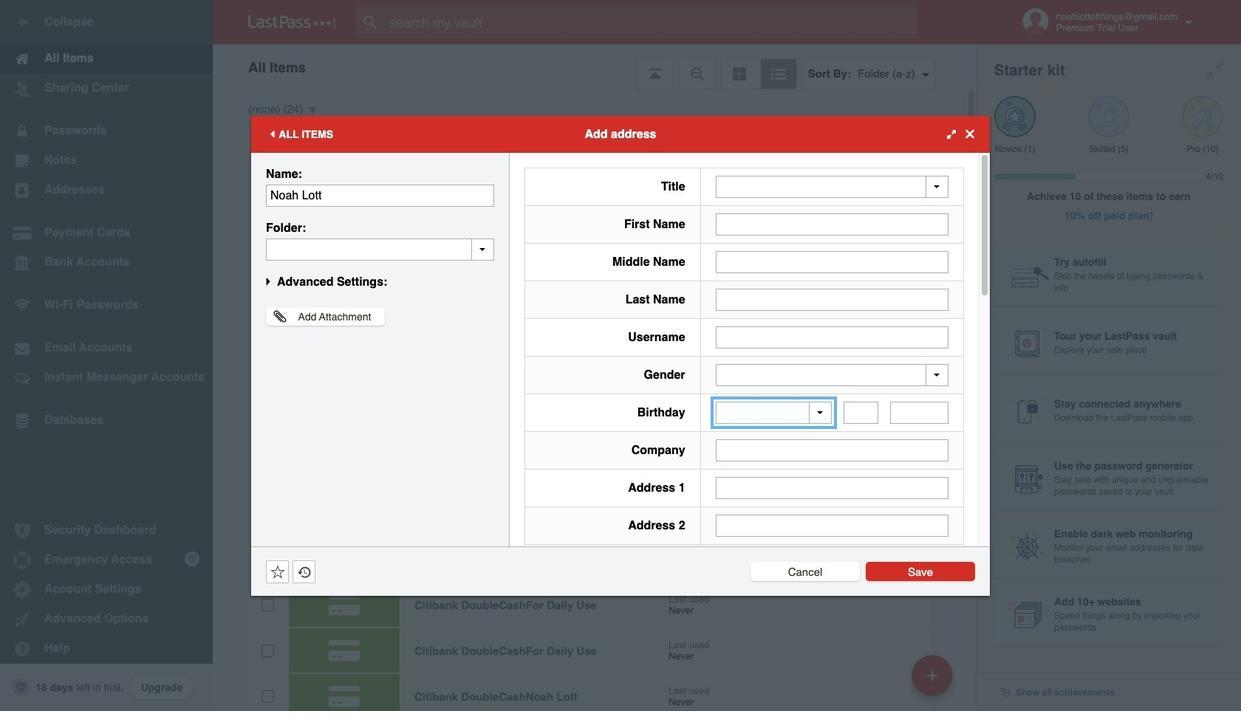 Task type: locate. For each thing, give the bounding box(es) containing it.
main navigation navigation
[[0, 0, 213, 712]]

None text field
[[266, 184, 494, 207], [716, 213, 949, 235], [266, 238, 494, 261], [716, 251, 949, 273], [716, 289, 949, 311], [844, 402, 879, 424], [716, 440, 949, 462], [266, 184, 494, 207], [716, 213, 949, 235], [266, 238, 494, 261], [716, 251, 949, 273], [716, 289, 949, 311], [844, 402, 879, 424], [716, 440, 949, 462]]

new item navigation
[[907, 651, 962, 712]]

dialog
[[251, 116, 990, 712]]

None text field
[[716, 326, 949, 348], [891, 402, 949, 424], [716, 477, 949, 500], [716, 515, 949, 537], [716, 326, 949, 348], [891, 402, 949, 424], [716, 477, 949, 500], [716, 515, 949, 537]]

Search search field
[[356, 6, 947, 38]]



Task type: vqa. For each thing, say whether or not it's contained in the screenshot.
'NEW ITEM' element
no



Task type: describe. For each thing, give the bounding box(es) containing it.
vault options navigation
[[213, 44, 977, 89]]

lastpass image
[[248, 16, 336, 29]]

new item image
[[928, 671, 938, 681]]

search my vault text field
[[356, 6, 947, 38]]



